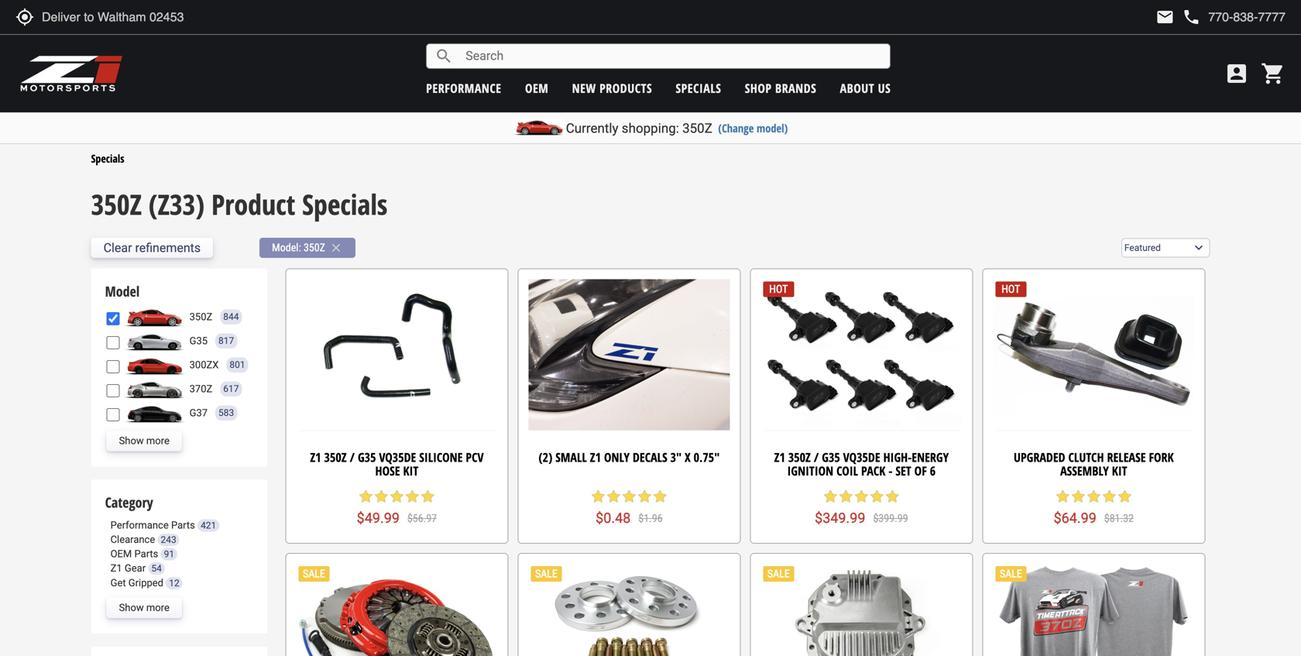 Task type: locate. For each thing, give the bounding box(es) containing it.
pack
[[862, 463, 886, 479]]

shopping:
[[622, 120, 679, 136]]

1 / from the left
[[350, 449, 355, 466]]

vq35de left the - in the bottom of the page
[[844, 449, 881, 466]]

vq35de inside z1 350z / g35 vq35de high-energy ignition coil pack - set of 6
[[844, 449, 881, 466]]

model: 350z close
[[272, 241, 343, 255]]

/ left hose
[[350, 449, 355, 466]]

close
[[329, 241, 343, 255]]

pcv
[[466, 449, 484, 466]]

(2)
[[539, 449, 553, 466]]

vq35de left "silicone"
[[379, 449, 416, 466]]

1 horizontal spatial g35
[[358, 449, 376, 466]]

nissan 350z z33 2003 2004 2005 2006 2007 2008 2009 vq35de 3.5l revup rev up vq35hr nismo z1 motorsports image
[[124, 307, 186, 327]]

clear refinements button
[[91, 238, 213, 258]]

$349.99
[[815, 510, 866, 526]]

g35 inside z1 350z / g35 vq35de silicone pcv hose kit
[[358, 449, 376, 466]]

oem
[[525, 80, 549, 96], [110, 548, 132, 560]]

350z inside model: 350z close
[[304, 241, 325, 254]]

show
[[119, 435, 144, 447], [119, 602, 144, 614]]

1 horizontal spatial parts
[[171, 520, 195, 531]]

g37
[[190, 407, 208, 419]]

my_location
[[15, 8, 34, 26]]

1 vertical spatial show more
[[119, 602, 170, 614]]

2 star from the left
[[374, 489, 389, 504]]

1 vertical spatial more
[[146, 602, 170, 614]]

0 horizontal spatial specials
[[91, 151, 124, 166]]

1 horizontal spatial kit
[[1112, 463, 1128, 479]]

1 more from the top
[[146, 435, 170, 447]]

g35
[[190, 335, 208, 347], [358, 449, 376, 466], [822, 449, 840, 466]]

more down "infiniti g37 coupe sedan convertible v36 cv36 hv36 skyline 2008 2009 2010 2011 2012 2013 3.7l vq37vhr z1 motorsports" image
[[146, 435, 170, 447]]

z1 up get
[[110, 563, 122, 574]]

0 vertical spatial show
[[119, 435, 144, 447]]

/ for hose
[[350, 449, 355, 466]]

z1 350z / g35 vq35de high-energy ignition coil pack - set of 6
[[775, 449, 949, 479]]

0 vertical spatial specials
[[91, 151, 124, 166]]

account_box link
[[1221, 61, 1254, 86]]

new
[[572, 80, 596, 96]]

more down gripped
[[146, 602, 170, 614]]

20 star from the left
[[1118, 489, 1133, 504]]

4 star from the left
[[405, 489, 420, 504]]

show more button down "infiniti g37 coupe sedan convertible v36 cv36 hv36 skyline 2008 2009 2010 2011 2012 2013 3.7l vq37vhr z1 motorsports" image
[[107, 431, 182, 451]]

1 show more from the top
[[119, 435, 170, 447]]

2 horizontal spatial g35
[[822, 449, 840, 466]]

/ inside z1 350z / g35 vq35de high-energy ignition coil pack - set of 6
[[814, 449, 819, 466]]

1 vertical spatial oem
[[110, 548, 132, 560]]

g35 for z1 350z / g35 vq35de silicone pcv hose kit
[[358, 449, 376, 466]]

g35 left pack
[[822, 449, 840, 466]]

search
[[435, 47, 453, 65]]

/
[[350, 449, 355, 466], [814, 449, 819, 466]]

350z
[[683, 120, 713, 136], [91, 185, 142, 223], [304, 241, 325, 254], [190, 311, 213, 323], [324, 449, 347, 466], [789, 449, 811, 466]]

nissan 370z z34 2009 2010 2011 2012 2013 2014 2015 2016 2017 2018 2019 3.7l vq37vhr vhr nismo z1 motorsports image
[[124, 379, 186, 399]]

more for model
[[146, 435, 170, 447]]

kit
[[403, 463, 419, 479], [1112, 463, 1128, 479]]

2 show more button from the top
[[107, 598, 182, 618]]

performance
[[110, 520, 169, 531]]

upgraded clutch release fork assembly kit
[[1014, 449, 1174, 479]]

show down get
[[119, 602, 144, 614]]

None checkbox
[[107, 312, 120, 325], [107, 384, 120, 397], [107, 312, 120, 325], [107, 384, 120, 397]]

specials
[[91, 151, 124, 166], [302, 185, 388, 223]]

17 star from the left
[[1071, 489, 1087, 504]]

7 star from the left
[[606, 489, 622, 504]]

specials link
[[676, 80, 722, 96]]

1 kit from the left
[[403, 463, 419, 479]]

shopping_cart
[[1261, 61, 1286, 86]]

1 horizontal spatial vq35de
[[844, 449, 881, 466]]

8 star from the left
[[622, 489, 637, 504]]

0 horizontal spatial parts
[[134, 548, 158, 560]]

14 star from the left
[[870, 489, 885, 504]]

0 vertical spatial more
[[146, 435, 170, 447]]

0.75"
[[694, 449, 720, 466]]

z1 left ignition
[[775, 449, 786, 466]]

2 / from the left
[[814, 449, 819, 466]]

parts up 54
[[134, 548, 158, 560]]

z1 left only
[[590, 449, 601, 466]]

vq35de inside z1 350z / g35 vq35de silicone pcv hose kit
[[379, 449, 416, 466]]

-
[[889, 463, 893, 479]]

hose
[[375, 463, 400, 479]]

0 horizontal spatial /
[[350, 449, 355, 466]]

z1 motorsports logo image
[[19, 54, 124, 93]]

star
[[358, 489, 374, 504], [374, 489, 389, 504], [389, 489, 405, 504], [405, 489, 420, 504], [420, 489, 436, 504], [591, 489, 606, 504], [606, 489, 622, 504], [622, 489, 637, 504], [637, 489, 653, 504], [653, 489, 668, 504], [823, 489, 839, 504], [839, 489, 854, 504], [854, 489, 870, 504], [870, 489, 885, 504], [885, 489, 901, 504], [1056, 489, 1071, 504], [1071, 489, 1087, 504], [1087, 489, 1102, 504], [1102, 489, 1118, 504], [1118, 489, 1133, 504]]

1 horizontal spatial oem
[[525, 80, 549, 96]]

2 vq35de from the left
[[844, 449, 881, 466]]

oem inside category performance parts 421 clearance 243 oem parts 91 z1 gear 54 get gripped 12
[[110, 548, 132, 560]]

show down "infiniti g37 coupe sedan convertible v36 cv36 hv36 skyline 2008 2009 2010 2011 2012 2013 3.7l vq37vhr z1 motorsports" image
[[119, 435, 144, 447]]

$81.32
[[1105, 512, 1134, 525]]

/ inside z1 350z / g35 vq35de silicone pcv hose kit
[[350, 449, 355, 466]]

1 horizontal spatial /
[[814, 449, 819, 466]]

show more button for category
[[107, 598, 182, 618]]

star star star star star $0.48 $1.96
[[591, 489, 668, 526]]

0 horizontal spatial oem
[[110, 548, 132, 560]]

15 star from the left
[[885, 489, 901, 504]]

1 horizontal spatial specials
[[302, 185, 388, 223]]

show more
[[119, 435, 170, 447], [119, 602, 170, 614]]

0 vertical spatial show more
[[119, 435, 170, 447]]

1 vertical spatial specials
[[302, 185, 388, 223]]

370z
[[190, 383, 213, 395]]

show more down "infiniti g37 coupe sedan convertible v36 cv36 hv36 skyline 2008 2009 2010 2011 2012 2013 3.7l vq37vhr z1 motorsports" image
[[119, 435, 170, 447]]

$56.97
[[408, 512, 437, 525]]

z1 350z / g35 vq35de silicone pcv hose kit
[[310, 449, 484, 479]]

1 star from the left
[[358, 489, 374, 504]]

2 kit from the left
[[1112, 463, 1128, 479]]

energy
[[912, 449, 949, 466]]

/ for ignition
[[814, 449, 819, 466]]

phone
[[1183, 8, 1201, 26]]

13 star from the left
[[854, 489, 870, 504]]

star star star star star $49.99 $56.97
[[357, 489, 437, 526]]

6
[[930, 463, 936, 479]]

2 show from the top
[[119, 602, 144, 614]]

oem down clearance at the left of page
[[110, 548, 132, 560]]

350z left close on the left top of the page
[[304, 241, 325, 254]]

vq35de
[[379, 449, 416, 466], [844, 449, 881, 466]]

0 horizontal spatial vq35de
[[379, 449, 416, 466]]

kit right assembly
[[1112, 463, 1128, 479]]

show more button
[[107, 431, 182, 451], [107, 598, 182, 618]]

0 horizontal spatial kit
[[403, 463, 419, 479]]

show more button down gripped
[[107, 598, 182, 618]]

g35 up star star star star star $49.99 $56.97
[[358, 449, 376, 466]]

g35 up '300zx'
[[190, 335, 208, 347]]

z1 left hose
[[310, 449, 321, 466]]

z1 inside z1 350z / g35 vq35de high-energy ignition coil pack - set of 6
[[775, 449, 786, 466]]

300zx
[[190, 359, 219, 371]]

16 star from the left
[[1056, 489, 1071, 504]]

specials
[[676, 80, 722, 96]]

2 more from the top
[[146, 602, 170, 614]]

coil
[[837, 463, 859, 479]]

about us
[[840, 80, 891, 96]]

1 vq35de from the left
[[379, 449, 416, 466]]

vq35de for coil
[[844, 449, 881, 466]]

(change model) link
[[719, 120, 788, 136]]

350z left the coil
[[789, 449, 811, 466]]

of
[[915, 463, 927, 479]]

more
[[146, 435, 170, 447], [146, 602, 170, 614]]

1 vertical spatial show more button
[[107, 598, 182, 618]]

/ left the coil
[[814, 449, 819, 466]]

mail
[[1156, 8, 1175, 26]]

vq35de for kit
[[379, 449, 416, 466]]

z1
[[310, 449, 321, 466], [590, 449, 601, 466], [775, 449, 786, 466], [110, 563, 122, 574]]

ignition
[[788, 463, 834, 479]]

350z left hose
[[324, 449, 347, 466]]

1 show more button from the top
[[107, 431, 182, 451]]

kit right hose
[[403, 463, 419, 479]]

parts up the 243
[[171, 520, 195, 531]]

show more down gripped
[[119, 602, 170, 614]]

0 vertical spatial oem
[[525, 80, 549, 96]]

infiniti g37 coupe sedan convertible v36 cv36 hv36 skyline 2008 2009 2010 2011 2012 2013 3.7l vq37vhr z1 motorsports image
[[124, 403, 186, 423]]

oem left new
[[525, 80, 549, 96]]

Search search field
[[453, 44, 890, 68]]

2 show more from the top
[[119, 602, 170, 614]]

817
[[219, 336, 234, 346]]

None checkbox
[[107, 336, 120, 349], [107, 360, 120, 373], [107, 408, 120, 421], [107, 336, 120, 349], [107, 360, 120, 373], [107, 408, 120, 421]]

1 vertical spatial show
[[119, 602, 144, 614]]

$399.99
[[874, 512, 909, 525]]

about us link
[[840, 80, 891, 96]]

54
[[151, 563, 162, 574]]

1 vertical spatial parts
[[134, 548, 158, 560]]

0 vertical spatial show more button
[[107, 431, 182, 451]]

show more for category
[[119, 602, 170, 614]]

g35 inside z1 350z / g35 vq35de high-energy ignition coil pack - set of 6
[[822, 449, 840, 466]]

1 show from the top
[[119, 435, 144, 447]]



Task type: describe. For each thing, give the bounding box(es) containing it.
new products
[[572, 80, 653, 96]]

kit inside z1 350z / g35 vq35de silicone pcv hose kit
[[403, 463, 419, 479]]

high-
[[884, 449, 912, 466]]

specials link
[[91, 151, 124, 166]]

mail link
[[1156, 8, 1175, 26]]

9 star from the left
[[637, 489, 653, 504]]

mail phone
[[1156, 8, 1201, 26]]

$1.96
[[639, 512, 663, 525]]

3"
[[671, 449, 682, 466]]

801
[[230, 360, 245, 371]]

category performance parts 421 clearance 243 oem parts 91 z1 gear 54 get gripped 12
[[105, 493, 216, 589]]

243
[[161, 535, 176, 546]]

583
[[219, 408, 234, 419]]

small
[[556, 449, 587, 466]]

currently shopping: 350z (change model)
[[566, 120, 788, 136]]

account_box
[[1225, 61, 1250, 86]]

get
[[110, 577, 126, 589]]

upgraded
[[1014, 449, 1066, 466]]

10 star from the left
[[653, 489, 668, 504]]

clear refinements
[[104, 241, 201, 255]]

12 star from the left
[[839, 489, 854, 504]]

shop
[[745, 80, 772, 96]]

(change
[[719, 120, 754, 136]]

421
[[201, 520, 216, 531]]

phone link
[[1183, 8, 1286, 26]]

gear
[[125, 563, 146, 574]]

(2) small z1 only decals 3" x 0.75"
[[539, 449, 720, 466]]

0 vertical spatial parts
[[171, 520, 195, 531]]

3 star from the left
[[389, 489, 405, 504]]

more for category
[[146, 602, 170, 614]]

12
[[169, 578, 180, 589]]

350z up clear
[[91, 185, 142, 223]]

only
[[604, 449, 630, 466]]

clear
[[104, 241, 132, 255]]

performance
[[426, 80, 502, 96]]

z1 inside category performance parts 421 clearance 243 oem parts 91 z1 gear 54 get gripped 12
[[110, 563, 122, 574]]

g35 for z1 350z / g35 vq35de high-energy ignition coil pack - set of 6
[[822, 449, 840, 466]]

350z inside z1 350z / g35 vq35de high-energy ignition coil pack - set of 6
[[789, 449, 811, 466]]

show for model
[[119, 435, 144, 447]]

set
[[896, 463, 912, 479]]

silicone
[[419, 449, 463, 466]]

show more for model
[[119, 435, 170, 447]]

6 star from the left
[[591, 489, 606, 504]]

nissan 300zx z32 1990 1991 1992 1993 1994 1995 1996 vg30dett vg30de twin turbo non turbo z1 motorsports image
[[124, 355, 186, 375]]

gripped
[[128, 577, 163, 589]]

$0.48
[[596, 510, 631, 526]]

product
[[211, 185, 295, 223]]

star star star star star $349.99 $399.99
[[815, 489, 909, 526]]

performance link
[[426, 80, 502, 96]]

350z left 844 on the left of the page
[[190, 311, 213, 323]]

new products link
[[572, 80, 653, 96]]

350z inside z1 350z / g35 vq35de silicone pcv hose kit
[[324, 449, 347, 466]]

350z left (change on the right top
[[683, 120, 713, 136]]

star star star star star $64.99 $81.32
[[1054, 489, 1134, 526]]

$64.99
[[1054, 510, 1097, 526]]

category
[[105, 493, 153, 512]]

us
[[878, 80, 891, 96]]

z1 inside z1 350z / g35 vq35de silicone pcv hose kit
[[310, 449, 321, 466]]

show more button for model
[[107, 431, 182, 451]]

shopping_cart link
[[1257, 61, 1286, 86]]

shop brands link
[[745, 80, 817, 96]]

model
[[105, 282, 140, 301]]

about
[[840, 80, 875, 96]]

11 star from the left
[[823, 489, 839, 504]]

brands
[[776, 80, 817, 96]]

products
[[600, 80, 653, 96]]

clearance
[[110, 534, 155, 546]]

350z (z33) product specials
[[91, 185, 388, 223]]

0 horizontal spatial g35
[[190, 335, 208, 347]]

fork
[[1149, 449, 1174, 466]]

91
[[164, 549, 174, 560]]

$49.99
[[357, 510, 400, 526]]

assembly
[[1061, 463, 1109, 479]]

release
[[1108, 449, 1146, 466]]

model)
[[757, 120, 788, 136]]

refinements
[[135, 241, 201, 255]]

x
[[685, 449, 691, 466]]

oem link
[[525, 80, 549, 96]]

(z33)
[[149, 185, 205, 223]]

decals
[[633, 449, 668, 466]]

currently
[[566, 120, 619, 136]]

model:
[[272, 241, 301, 254]]

kit inside upgraded clutch release fork assembly kit
[[1112, 463, 1128, 479]]

19 star from the left
[[1102, 489, 1118, 504]]

18 star from the left
[[1087, 489, 1102, 504]]

show for category
[[119, 602, 144, 614]]

shop brands
[[745, 80, 817, 96]]

5 star from the left
[[420, 489, 436, 504]]

infiniti g35 coupe sedan v35 v36 skyline 2003 2004 2005 2006 2007 2008 3.5l vq35de revup rev up vq35hr z1 motorsports image
[[124, 331, 186, 351]]

clutch
[[1069, 449, 1104, 466]]

617
[[223, 384, 239, 395]]

844
[[223, 312, 239, 322]]



Task type: vqa. For each thing, say whether or not it's contained in the screenshot.
'617'
yes



